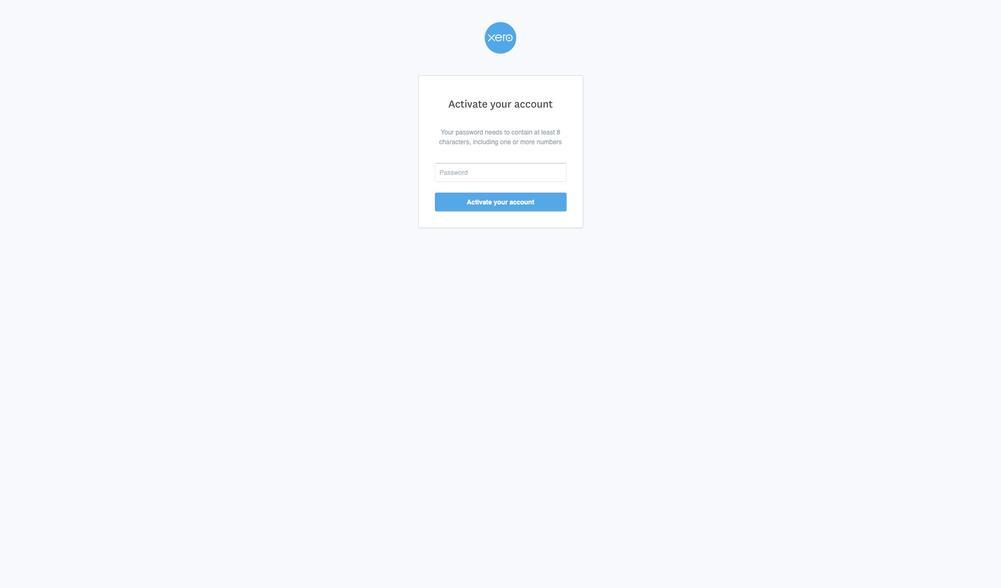 Task type: describe. For each thing, give the bounding box(es) containing it.
to
[[505, 129, 510, 136]]

characters,
[[440, 138, 471, 146]]

your
[[491, 98, 512, 110]]

activate
[[449, 98, 488, 110]]

your password needs to contain at least 8 characters, including one or more numbers
[[440, 129, 562, 146]]

including
[[473, 138, 499, 146]]

numbers
[[537, 138, 562, 146]]



Task type: vqa. For each thing, say whether or not it's contained in the screenshot.
Help Center
no



Task type: locate. For each thing, give the bounding box(es) containing it.
account
[[515, 98, 553, 110]]

None submit
[[435, 193, 567, 212]]

more
[[521, 138, 535, 146]]

password
[[456, 129, 484, 136]]

activate your account
[[449, 98, 553, 110]]

one
[[501, 138, 511, 146]]

your
[[441, 129, 454, 136]]

contain
[[512, 129, 533, 136]]

at
[[535, 129, 540, 136]]

8
[[557, 129, 561, 136]]

or
[[513, 138, 519, 146]]

least
[[542, 129, 555, 136]]

needs
[[485, 129, 503, 136]]

Password password field
[[435, 163, 567, 182]]



